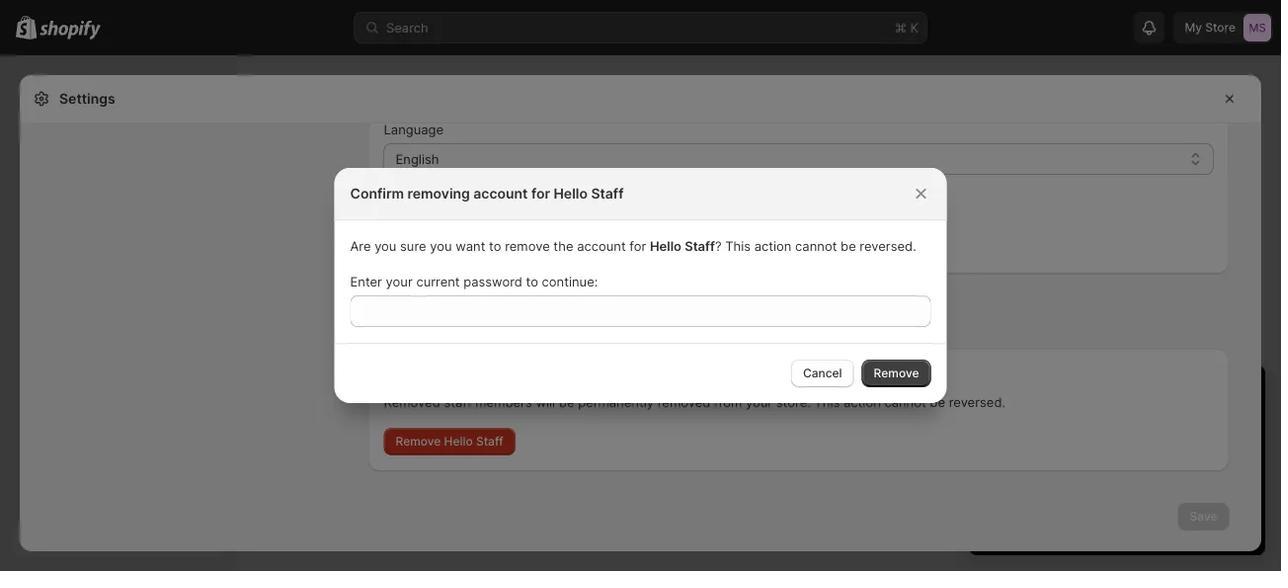 Task type: locate. For each thing, give the bounding box(es) containing it.
english right american
[[798, 220, 843, 236]]

0 vertical spatial english
[[396, 151, 439, 167]]

2 horizontal spatial hello
[[650, 238, 682, 254]]

1 vertical spatial remove
[[396, 434, 441, 449]]

account up date,
[[474, 185, 528, 202]]

hello down are
[[650, 238, 682, 254]]

cannot
[[796, 238, 838, 254], [885, 394, 927, 410]]

your for your trial just started
[[989, 383, 1032, 407]]

2 vertical spatial your
[[1214, 459, 1241, 474]]

shopify image
[[40, 20, 101, 40]]

to down remove
[[526, 274, 539, 289]]

0 horizontal spatial reversed.
[[860, 238, 917, 254]]

cannot inside the settings dialog
[[885, 394, 927, 410]]

confirm removing account for hello staff dialog
[[0, 168, 1282, 403]]

action
[[755, 238, 792, 254], [844, 394, 881, 410]]

your number, time, date, and currency formats are set for american english change regional format.
[[384, 220, 843, 255]]

your inside your trial just started dropdown button
[[989, 383, 1032, 407]]

staff up currency
[[591, 185, 624, 202]]

1 horizontal spatial reversed.
[[949, 394, 1006, 410]]

settings dialog
[[20, 0, 1262, 551]]

2 horizontal spatial staff
[[685, 238, 715, 254]]

1 horizontal spatial to
[[526, 274, 539, 289]]

2 vertical spatial for
[[630, 238, 647, 254]]

will
[[536, 394, 556, 410]]

staff down members
[[476, 434, 504, 449]]

your inside the settings dialog
[[746, 394, 773, 410]]

staff down set
[[685, 238, 715, 254]]

english inside the your number, time, date, and currency formats are set for american english change regional format.
[[798, 220, 843, 236]]

for
[[532, 185, 550, 202], [715, 220, 731, 236], [630, 238, 647, 254]]

0 vertical spatial your
[[386, 274, 413, 289]]

2 horizontal spatial to
[[1132, 459, 1145, 474]]

american
[[735, 220, 795, 236]]

action down remove "button"
[[844, 394, 881, 410]]

1 vertical spatial this
[[815, 394, 840, 410]]

your left trial
[[989, 383, 1032, 407]]

1 vertical spatial your
[[989, 383, 1032, 407]]

store inside to customize your online store and add bonus features
[[1045, 478, 1076, 494]]

change regional format. button
[[372, 234, 542, 262]]

⌘
[[895, 20, 907, 35]]

your inside the your number, time, date, and currency formats are set for american english change regional format.
[[384, 220, 411, 236]]

regional
[[435, 240, 483, 255]]

0 horizontal spatial your
[[384, 220, 411, 236]]

0 horizontal spatial staff
[[476, 434, 504, 449]]

regional
[[384, 193, 437, 208]]

current
[[416, 274, 460, 289]]

you right the 'are'
[[375, 238, 397, 254]]

0 vertical spatial and
[[536, 220, 559, 236]]

be inside confirm removing account for hello staff dialog
[[841, 238, 857, 254]]

removed staff members will be permanently removed from your store. this action cannot be reversed.
[[384, 394, 1006, 410]]

staff inside button
[[476, 434, 504, 449]]

1 horizontal spatial your
[[746, 394, 773, 410]]

account
[[474, 185, 528, 202], [577, 238, 626, 254]]

staff
[[591, 185, 624, 202], [685, 238, 715, 254], [476, 434, 504, 449]]

to up bonus
[[1132, 459, 1145, 474]]

this right the ?
[[726, 238, 751, 254]]

you
[[375, 238, 397, 254], [430, 238, 452, 254]]

store.
[[777, 394, 811, 410]]

1 vertical spatial store
[[1045, 478, 1076, 494]]

1 horizontal spatial be
[[841, 238, 857, 254]]

hello down staff
[[444, 434, 473, 449]]

your
[[386, 274, 413, 289], [746, 394, 773, 410], [1214, 459, 1241, 474]]

cancel
[[803, 366, 843, 381]]

1 vertical spatial cannot
[[885, 394, 927, 410]]

app
[[1033, 459, 1056, 474]]

cannot right the ?
[[796, 238, 838, 254]]

1 vertical spatial for
[[715, 220, 731, 236]]

1 horizontal spatial your
[[989, 383, 1032, 407]]

0 horizontal spatial cannot
[[796, 238, 838, 254]]

2 horizontal spatial be
[[930, 394, 946, 410]]

your
[[384, 220, 411, 236], [989, 383, 1032, 407]]

0 vertical spatial reversed.
[[860, 238, 917, 254]]

0 horizontal spatial this
[[726, 238, 751, 254]]

number,
[[415, 220, 464, 236]]

hello up currency
[[554, 185, 588, 202]]

0 horizontal spatial to
[[489, 238, 502, 254]]

for inside the your number, time, date, and currency formats are set for american english change regional format.
[[715, 220, 731, 236]]

english down language
[[396, 151, 439, 167]]

0 vertical spatial for
[[532, 185, 550, 202]]

are
[[350, 238, 371, 254]]

2 you from the left
[[430, 238, 452, 254]]

account down currency
[[577, 238, 626, 254]]

settings
[[59, 90, 115, 107]]

1 horizontal spatial action
[[844, 394, 881, 410]]

removed
[[658, 394, 711, 410]]

0 vertical spatial action
[[755, 238, 792, 254]]

customize
[[1148, 459, 1210, 474]]

0 vertical spatial hello
[[554, 185, 588, 202]]

1 vertical spatial action
[[844, 394, 881, 410]]

remove for remove hello staff
[[396, 434, 441, 449]]

0 vertical spatial this
[[726, 238, 751, 254]]

your for your number, time, date, and currency formats are set for american english change regional format.
[[384, 220, 411, 236]]

confirm removing account for hello staff
[[350, 185, 624, 202]]

$50 app store credit link
[[1005, 459, 1129, 474]]

for down formats
[[630, 238, 647, 254]]

remove down removed
[[396, 434, 441, 449]]

you down 'number,' on the top
[[430, 238, 452, 254]]

1 vertical spatial your
[[746, 394, 773, 410]]

1 horizontal spatial remove
[[874, 366, 920, 381]]

1 horizontal spatial and
[[1080, 478, 1102, 494]]

reversed. inside the settings dialog
[[949, 394, 1006, 410]]

this
[[726, 238, 751, 254], [815, 394, 840, 410]]

for up the ?
[[715, 220, 731, 236]]

add
[[1106, 478, 1129, 494]]

for up date,
[[532, 185, 550, 202]]

1 vertical spatial reversed.
[[949, 394, 1006, 410]]

hello
[[554, 185, 588, 202], [650, 238, 682, 254], [444, 434, 473, 449]]

store
[[1059, 459, 1090, 474], [1045, 478, 1076, 494]]

1 vertical spatial and
[[1080, 478, 1102, 494]]

time,
[[468, 220, 498, 236]]

0 horizontal spatial hello
[[444, 434, 473, 449]]

set
[[692, 220, 711, 236]]

1 vertical spatial english
[[798, 220, 843, 236]]

k
[[911, 20, 919, 35]]

your right enter
[[386, 274, 413, 289]]

your up features
[[1214, 459, 1241, 474]]

your up change at the left top
[[384, 220, 411, 236]]

1 horizontal spatial this
[[815, 394, 840, 410]]

your trial just started element
[[970, 417, 1266, 555]]

removing
[[408, 185, 470, 202]]

1 vertical spatial to
[[526, 274, 539, 289]]

0 horizontal spatial account
[[474, 185, 528, 202]]

enter your current password to continue:
[[350, 274, 598, 289]]

2 vertical spatial to
[[1132, 459, 1145, 474]]

this down cancel button
[[815, 394, 840, 410]]

and
[[536, 220, 559, 236], [1080, 478, 1102, 494]]

store right app
[[1059, 459, 1090, 474]]

and up the
[[536, 220, 559, 236]]

2 horizontal spatial your
[[1214, 459, 1241, 474]]

and inside to customize your online store and add bonus features
[[1080, 478, 1102, 494]]

just
[[1078, 383, 1111, 407]]

0 vertical spatial remove
[[874, 366, 920, 381]]

action down american
[[755, 238, 792, 254]]

?
[[715, 238, 722, 254]]

language
[[384, 122, 444, 137]]

0 horizontal spatial action
[[755, 238, 792, 254]]

be
[[841, 238, 857, 254], [559, 394, 575, 410], [930, 394, 946, 410]]

remove right cancel
[[874, 366, 920, 381]]

0 horizontal spatial and
[[536, 220, 559, 236]]

search
[[386, 20, 429, 35]]

and inside the your number, time, date, and currency formats are set for american english change regional format.
[[536, 220, 559, 236]]

1 horizontal spatial you
[[430, 238, 452, 254]]

1 horizontal spatial cannot
[[885, 394, 927, 410]]

and left add
[[1080, 478, 1102, 494]]

1 horizontal spatial account
[[577, 238, 626, 254]]

$50
[[1005, 459, 1029, 474]]

2 horizontal spatial for
[[715, 220, 731, 236]]

remove inside button
[[396, 434, 441, 449]]

0 horizontal spatial for
[[532, 185, 550, 202]]

0 horizontal spatial your
[[386, 274, 413, 289]]

0 horizontal spatial english
[[396, 151, 439, 167]]

change
[[384, 240, 431, 255]]

1 horizontal spatial english
[[798, 220, 843, 236]]

your trial just started button
[[970, 366, 1266, 407]]

cancel button
[[792, 360, 854, 387]]

1 horizontal spatial staff
[[591, 185, 624, 202]]

english
[[396, 151, 439, 167], [798, 220, 843, 236]]

to down time,
[[489, 238, 502, 254]]

store down the "$50 app store credit" link
[[1045, 478, 1076, 494]]

0 vertical spatial account
[[474, 185, 528, 202]]

0 horizontal spatial remove
[[396, 434, 441, 449]]

trial
[[1037, 383, 1072, 407]]

0 vertical spatial cannot
[[796, 238, 838, 254]]

cannot inside confirm removing account for hello staff dialog
[[796, 238, 838, 254]]

started
[[1117, 383, 1185, 407]]

are
[[669, 220, 689, 236]]

bonus
[[1133, 478, 1170, 494]]

Enter your current password to continue: password field
[[350, 296, 932, 327]]

to
[[489, 238, 502, 254], [526, 274, 539, 289], [1132, 459, 1145, 474]]

to customize your online store and add bonus features
[[1005, 459, 1241, 494]]

formats
[[619, 220, 666, 236]]

your right from
[[746, 394, 773, 410]]

2 vertical spatial staff
[[476, 434, 504, 449]]

reversed.
[[860, 238, 917, 254], [949, 394, 1006, 410]]

0 vertical spatial staff
[[591, 185, 624, 202]]

remove inside "button"
[[874, 366, 920, 381]]

cannot down remove "button"
[[885, 394, 927, 410]]

0 vertical spatial your
[[384, 220, 411, 236]]

1 horizontal spatial for
[[630, 238, 647, 254]]

remove
[[874, 366, 920, 381], [396, 434, 441, 449]]

0 horizontal spatial you
[[375, 238, 397, 254]]

2 vertical spatial hello
[[444, 434, 473, 449]]



Task type: describe. For each thing, give the bounding box(es) containing it.
from
[[715, 394, 743, 410]]

the
[[554, 238, 574, 254]]

remove
[[505, 238, 550, 254]]

action inside confirm removing account for hello staff dialog
[[755, 238, 792, 254]]

1 you from the left
[[375, 238, 397, 254]]

1 vertical spatial staff
[[685, 238, 715, 254]]

this inside the settings dialog
[[815, 394, 840, 410]]

want
[[456, 238, 486, 254]]

format
[[440, 193, 483, 208]]

your inside confirm removing account for hello staff dialog
[[386, 274, 413, 289]]

for for format.
[[715, 220, 731, 236]]

permanently
[[578, 394, 654, 410]]

your inside to customize your online store and add bonus features
[[1214, 459, 1241, 474]]

date,
[[501, 220, 532, 236]]

currency
[[562, 220, 616, 236]]

for for action
[[630, 238, 647, 254]]

online
[[1005, 478, 1041, 494]]

reversed. inside confirm removing account for hello staff dialog
[[860, 238, 917, 254]]

action inside the settings dialog
[[844, 394, 881, 410]]

features
[[1174, 478, 1224, 494]]

to inside to customize your online store and add bonus features
[[1132, 459, 1145, 474]]

enter
[[350, 274, 382, 289]]

continue:
[[542, 274, 598, 289]]

1 vertical spatial account
[[577, 238, 626, 254]]

hello inside button
[[444, 434, 473, 449]]

removed
[[384, 394, 441, 410]]

regional format
[[384, 193, 483, 208]]

remove hello staff button
[[384, 428, 516, 456]]

format.
[[487, 240, 530, 255]]

remove for remove
[[874, 366, 920, 381]]

0 vertical spatial store
[[1059, 459, 1090, 474]]

members
[[476, 394, 532, 410]]

sure
[[400, 238, 427, 254]]

1 horizontal spatial hello
[[554, 185, 588, 202]]

remove button
[[862, 360, 932, 387]]

password
[[464, 274, 523, 289]]

confirm
[[350, 185, 404, 202]]

1 vertical spatial hello
[[650, 238, 682, 254]]

0 vertical spatial to
[[489, 238, 502, 254]]

0 horizontal spatial be
[[559, 394, 575, 410]]

credit
[[1094, 459, 1129, 474]]

$50 app store credit
[[1005, 459, 1129, 474]]

remove hello staff
[[396, 434, 504, 449]]

⌘ k
[[895, 20, 919, 35]]

this inside confirm removing account for hello staff dialog
[[726, 238, 751, 254]]

your trial just started
[[989, 383, 1185, 407]]

staff
[[444, 394, 472, 410]]

are you sure you want to remove the account for hello staff ? this action cannot be reversed.
[[350, 238, 917, 254]]



Task type: vqa. For each thing, say whether or not it's contained in the screenshot.
text field
no



